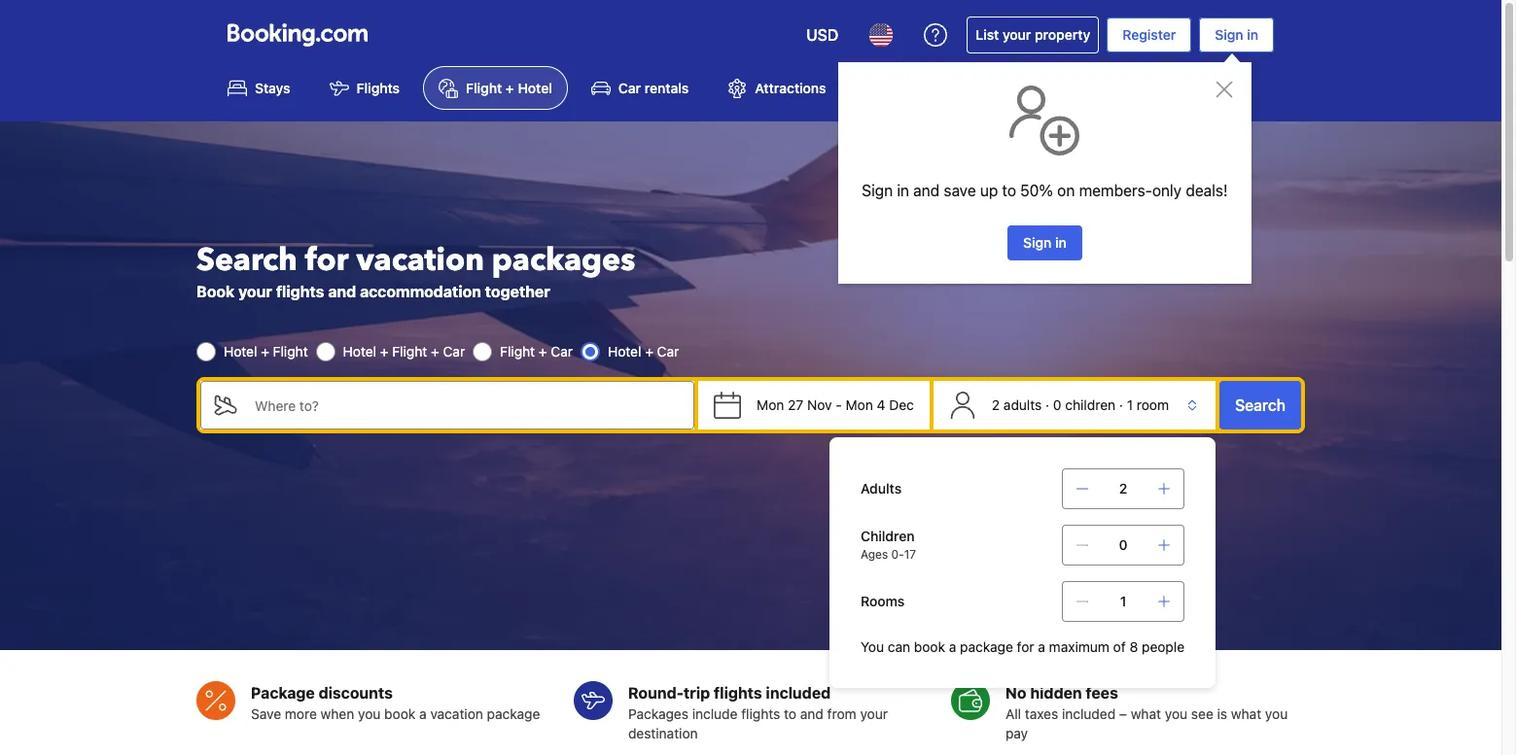 Task type: describe. For each thing, give the bounding box(es) containing it.
rentals
[[645, 80, 689, 97]]

8
[[1130, 639, 1138, 656]]

search button
[[1220, 382, 1302, 430]]

for inside search for vacation packages book your flights and accommodation together
[[305, 240, 349, 282]]

dec
[[889, 397, 914, 414]]

up
[[980, 182, 998, 199]]

0 vertical spatial 1
[[1127, 397, 1133, 414]]

search for search for vacation packages book your flights and accommodation together
[[197, 240, 298, 282]]

1 mon from the left
[[757, 397, 784, 414]]

a inside package discounts save more when you book a vacation package
[[419, 706, 427, 723]]

of
[[1113, 639, 1126, 656]]

attractions link
[[712, 66, 842, 110]]

and inside search for vacation packages book your flights and accommodation together
[[328, 283, 356, 301]]

usd
[[807, 26, 839, 44]]

you
[[861, 639, 884, 656]]

flight + hotel link
[[423, 66, 568, 110]]

usd button
[[795, 12, 851, 58]]

hotel + flight + car
[[343, 344, 465, 360]]

when
[[321, 706, 354, 723]]

included inside no hidden fees all taxes included – what you see is what you pay
[[1062, 706, 1116, 723]]

maximum
[[1049, 639, 1110, 656]]

0 vertical spatial sign in
[[1215, 26, 1259, 43]]

2 horizontal spatial your
[[1003, 26, 1032, 43]]

room
[[1137, 397, 1169, 414]]

2 adults · 0 children · 1 room
[[992, 397, 1169, 414]]

your inside round-trip flights included packages include flights to and from your destination
[[860, 706, 888, 723]]

car rentals
[[619, 80, 689, 97]]

27
[[788, 397, 804, 414]]

1 vertical spatial flights
[[714, 685, 762, 703]]

search for search
[[1236, 397, 1286, 415]]

accommodation
[[360, 283, 481, 301]]

1 horizontal spatial a
[[949, 639, 957, 656]]

nov
[[807, 397, 832, 414]]

package inside package discounts save more when you book a vacation package
[[487, 706, 540, 723]]

book
[[197, 283, 235, 301]]

list your property link
[[967, 17, 1100, 54]]

no
[[1006, 685, 1027, 703]]

2 for 2 adults · 0 children · 1 room
[[992, 397, 1000, 414]]

car rentals link
[[576, 66, 705, 110]]

sign in and save up to 50% on members-only deals!
[[862, 182, 1228, 199]]

from
[[827, 706, 857, 723]]

together
[[485, 283, 551, 301]]

rooms
[[861, 593, 905, 610]]

Where to? field
[[239, 382, 695, 430]]

flight + car
[[500, 344, 573, 360]]

can
[[888, 639, 911, 656]]

17
[[904, 548, 917, 562]]

2 horizontal spatial a
[[1038, 639, 1046, 656]]

2 you from the left
[[1165, 706, 1188, 723]]

+ for flight + car
[[539, 344, 547, 360]]

attractions
[[755, 80, 826, 97]]

–
[[1120, 706, 1127, 723]]

children
[[1066, 397, 1116, 414]]

flights link
[[314, 66, 415, 110]]

children
[[861, 528, 915, 545]]

hidden
[[1031, 685, 1082, 703]]

-
[[836, 397, 842, 414]]

vacation inside package discounts save more when you book a vacation package
[[430, 706, 483, 723]]

save
[[944, 182, 976, 199]]

1 horizontal spatial package
[[960, 639, 1013, 656]]

your inside search for vacation packages book your flights and accommodation together
[[238, 283, 272, 301]]

round-
[[628, 685, 684, 703]]

round-trip flights included packages include flights to and from your destination
[[628, 685, 888, 742]]

1 what from the left
[[1131, 706, 1162, 723]]

in for the left sign in link
[[1055, 234, 1067, 251]]

no hidden fees all taxes included – what you see is what you pay
[[1006, 685, 1288, 742]]

3 you from the left
[[1266, 706, 1288, 723]]

pay
[[1006, 726, 1028, 742]]

hotel + car
[[608, 344, 679, 360]]

stays link
[[212, 66, 306, 110]]

on
[[1058, 182, 1075, 199]]

0 vertical spatial and
[[914, 182, 940, 199]]

save
[[251, 706, 281, 723]]

included inside round-trip flights included packages include flights to and from your destination
[[766, 685, 831, 703]]

is
[[1218, 706, 1228, 723]]

destination
[[628, 726, 698, 742]]

see
[[1192, 706, 1214, 723]]

flights for for
[[276, 283, 324, 301]]

1 horizontal spatial sign in link
[[1200, 18, 1274, 53]]

adults
[[1004, 397, 1042, 414]]

children ages 0-17
[[861, 528, 917, 562]]

taxes
[[1025, 706, 1059, 723]]

property
[[1035, 26, 1091, 43]]



Task type: vqa. For each thing, say whether or not it's contained in the screenshot.
rightmost 'Relax'
no



Task type: locate. For each thing, give the bounding box(es) containing it.
sign right register
[[1215, 26, 1244, 43]]

what right is
[[1231, 706, 1262, 723]]

what
[[1131, 706, 1162, 723], [1231, 706, 1262, 723]]

0 horizontal spatial search
[[197, 240, 298, 282]]

sign in right register
[[1215, 26, 1259, 43]]

1 horizontal spatial for
[[1017, 639, 1035, 656]]

+ for flight + hotel
[[506, 80, 514, 97]]

you down discounts
[[358, 706, 381, 723]]

in
[[1247, 26, 1259, 43], [897, 182, 910, 199], [1055, 234, 1067, 251]]

and left accommodation
[[328, 283, 356, 301]]

0 vertical spatial for
[[305, 240, 349, 282]]

1 horizontal spatial included
[[1062, 706, 1116, 723]]

you right is
[[1266, 706, 1288, 723]]

your right the "book"
[[238, 283, 272, 301]]

and
[[914, 182, 940, 199], [328, 283, 356, 301], [800, 706, 824, 723]]

package discounts save more when you book a vacation package
[[251, 685, 540, 723]]

0 horizontal spatial package
[[487, 706, 540, 723]]

1 vertical spatial included
[[1062, 706, 1116, 723]]

1 horizontal spatial ·
[[1120, 397, 1123, 414]]

0 vertical spatial your
[[1003, 26, 1032, 43]]

0 horizontal spatial what
[[1131, 706, 1162, 723]]

flight
[[466, 80, 502, 97], [273, 344, 308, 360], [392, 344, 427, 360], [500, 344, 535, 360]]

1 vertical spatial your
[[238, 283, 272, 301]]

a left maximum
[[1038, 639, 1046, 656]]

0 horizontal spatial sign in link
[[1008, 226, 1082, 261]]

mon left 27
[[757, 397, 784, 414]]

1 horizontal spatial what
[[1231, 706, 1262, 723]]

2 left adults
[[992, 397, 1000, 414]]

people
[[1142, 639, 1185, 656]]

1 vertical spatial sign in link
[[1008, 226, 1082, 261]]

booking.com online hotel reservations image
[[228, 23, 368, 47]]

· right adults
[[1046, 397, 1050, 414]]

+
[[506, 80, 514, 97], [261, 344, 269, 360], [380, 344, 389, 360], [431, 344, 439, 360], [539, 344, 547, 360], [645, 344, 654, 360]]

1
[[1127, 397, 1133, 414], [1120, 593, 1127, 610]]

2 vertical spatial your
[[860, 706, 888, 723]]

sign in link down sign in and save up to 50% on members-only deals!
[[1008, 226, 1082, 261]]

book down discounts
[[384, 706, 416, 723]]

2 vertical spatial and
[[800, 706, 824, 723]]

what right –
[[1131, 706, 1162, 723]]

1 vertical spatial search
[[1236, 397, 1286, 415]]

sign
[[1215, 26, 1244, 43], [862, 182, 893, 199], [1023, 234, 1052, 251]]

hotel for hotel + car
[[608, 344, 641, 360]]

to left from
[[784, 706, 797, 723]]

sign for the left sign in link
[[1023, 234, 1052, 251]]

1 up of
[[1120, 593, 1127, 610]]

4
[[877, 397, 886, 414]]

1 vertical spatial package
[[487, 706, 540, 723]]

book inside package discounts save more when you book a vacation package
[[384, 706, 416, 723]]

1 vertical spatial in
[[897, 182, 910, 199]]

and left from
[[800, 706, 824, 723]]

1 vertical spatial and
[[328, 283, 356, 301]]

list your property
[[976, 26, 1091, 43]]

0 horizontal spatial book
[[384, 706, 416, 723]]

2 mon from the left
[[846, 397, 873, 414]]

flights right include
[[741, 706, 780, 723]]

your right from
[[860, 706, 888, 723]]

mon 27 nov - mon 4 dec
[[757, 397, 914, 414]]

2 · from the left
[[1120, 397, 1123, 414]]

car
[[619, 80, 641, 97], [443, 344, 465, 360], [551, 344, 573, 360], [657, 344, 679, 360]]

search
[[197, 240, 298, 282], [1236, 397, 1286, 415]]

· right children
[[1120, 397, 1123, 414]]

adults
[[861, 481, 902, 497]]

a right when
[[419, 706, 427, 723]]

you
[[358, 706, 381, 723], [1165, 706, 1188, 723], [1266, 706, 1288, 723]]

airport taxis
[[893, 80, 972, 97]]

0 horizontal spatial sign
[[862, 182, 893, 199]]

1 vertical spatial for
[[1017, 639, 1035, 656]]

2 vertical spatial flights
[[741, 706, 780, 723]]

mon right -
[[846, 397, 873, 414]]

sign left save
[[862, 182, 893, 199]]

2 vertical spatial in
[[1055, 234, 1067, 251]]

0 horizontal spatial ·
[[1046, 397, 1050, 414]]

1 horizontal spatial your
[[860, 706, 888, 723]]

0 vertical spatial in
[[1247, 26, 1259, 43]]

1 horizontal spatial in
[[1055, 234, 1067, 251]]

only
[[1153, 182, 1182, 199]]

all
[[1006, 706, 1021, 723]]

0 vertical spatial included
[[766, 685, 831, 703]]

vacation
[[356, 240, 484, 282], [430, 706, 483, 723]]

1 vertical spatial vacation
[[430, 706, 483, 723]]

2 vertical spatial sign
[[1023, 234, 1052, 251]]

1 vertical spatial to
[[784, 706, 797, 723]]

0 horizontal spatial and
[[328, 283, 356, 301]]

2 horizontal spatial sign
[[1215, 26, 1244, 43]]

2 horizontal spatial in
[[1247, 26, 1259, 43]]

hotel for hotel + flight
[[224, 344, 257, 360]]

50%
[[1021, 182, 1054, 199]]

0 vertical spatial sign
[[1215, 26, 1244, 43]]

flights
[[276, 283, 324, 301], [714, 685, 762, 703], [741, 706, 780, 723]]

include
[[692, 706, 738, 723]]

register
[[1123, 26, 1176, 43]]

0 vertical spatial 0
[[1053, 397, 1062, 414]]

to right the up
[[1002, 182, 1017, 199]]

2 horizontal spatial and
[[914, 182, 940, 199]]

0 horizontal spatial included
[[766, 685, 831, 703]]

taxis
[[941, 80, 972, 97]]

included up from
[[766, 685, 831, 703]]

included down "fees"
[[1062, 706, 1116, 723]]

sign down 50%
[[1023, 234, 1052, 251]]

+ for hotel + car
[[645, 344, 654, 360]]

you left see
[[1165, 706, 1188, 723]]

0 horizontal spatial to
[[784, 706, 797, 723]]

+ for hotel + flight
[[261, 344, 269, 360]]

0 horizontal spatial mon
[[757, 397, 784, 414]]

packages
[[628, 706, 689, 723]]

flights for trip
[[741, 706, 780, 723]]

2 for 2
[[1119, 481, 1128, 497]]

in for the right sign in link
[[1247, 26, 1259, 43]]

book
[[914, 639, 946, 656], [384, 706, 416, 723]]

1 vertical spatial sign
[[862, 182, 893, 199]]

0 horizontal spatial for
[[305, 240, 349, 282]]

vacation inside search for vacation packages book your flights and accommodation together
[[356, 240, 484, 282]]

to inside round-trip flights included packages include flights to and from your destination
[[784, 706, 797, 723]]

0 vertical spatial vacation
[[356, 240, 484, 282]]

1 horizontal spatial and
[[800, 706, 824, 723]]

list
[[976, 26, 999, 43]]

1 horizontal spatial sign
[[1023, 234, 1052, 251]]

1 left room
[[1127, 397, 1133, 414]]

0 vertical spatial book
[[914, 639, 946, 656]]

hotel for hotel + flight + car
[[343, 344, 377, 360]]

1 vertical spatial 0
[[1119, 537, 1128, 554]]

1 vertical spatial sign in
[[1023, 234, 1067, 251]]

you inside package discounts save more when you book a vacation package
[[358, 706, 381, 723]]

flights up include
[[714, 685, 762, 703]]

mon
[[757, 397, 784, 414], [846, 397, 873, 414]]

1 horizontal spatial 0
[[1119, 537, 1128, 554]]

1 you from the left
[[358, 706, 381, 723]]

0 horizontal spatial 2
[[992, 397, 1000, 414]]

flights
[[357, 80, 400, 97]]

search for vacation packages book your flights and accommodation together
[[197, 240, 635, 301]]

packages
[[492, 240, 635, 282]]

included
[[766, 685, 831, 703], [1062, 706, 1116, 723]]

+ for hotel + flight + car
[[380, 344, 389, 360]]

2 what from the left
[[1231, 706, 1262, 723]]

2 down 2 adults · 0 children · 1 room
[[1119, 481, 1128, 497]]

1 horizontal spatial search
[[1236, 397, 1286, 415]]

package
[[960, 639, 1013, 656], [487, 706, 540, 723]]

members-
[[1079, 182, 1153, 199]]

1 vertical spatial book
[[384, 706, 416, 723]]

1 horizontal spatial you
[[1165, 706, 1188, 723]]

1 horizontal spatial sign in
[[1215, 26, 1259, 43]]

0 horizontal spatial sign in
[[1023, 234, 1067, 251]]

sign for the right sign in link
[[1215, 26, 1244, 43]]

trip
[[684, 685, 710, 703]]

and inside round-trip flights included packages include flights to and from your destination
[[800, 706, 824, 723]]

search inside search for vacation packages book your flights and accommodation together
[[197, 240, 298, 282]]

1 vertical spatial 2
[[1119, 481, 1128, 497]]

0 vertical spatial to
[[1002, 182, 1017, 199]]

0 vertical spatial search
[[197, 240, 298, 282]]

airport
[[893, 80, 938, 97]]

0-
[[892, 548, 904, 562]]

flights up hotel + flight at the left of page
[[276, 283, 324, 301]]

0 horizontal spatial you
[[358, 706, 381, 723]]

1 horizontal spatial book
[[914, 639, 946, 656]]

search inside button
[[1236, 397, 1286, 415]]

ages
[[861, 548, 888, 562]]

book right can
[[914, 639, 946, 656]]

you can book a package for a maximum of 8 people
[[861, 639, 1185, 656]]

0 horizontal spatial your
[[238, 283, 272, 301]]

·
[[1046, 397, 1050, 414], [1120, 397, 1123, 414]]

sign in link right register link
[[1200, 18, 1274, 53]]

hotel
[[518, 80, 552, 97], [224, 344, 257, 360], [343, 344, 377, 360], [608, 344, 641, 360]]

2
[[992, 397, 1000, 414], [1119, 481, 1128, 497]]

0 horizontal spatial in
[[897, 182, 910, 199]]

0 vertical spatial sign in link
[[1200, 18, 1274, 53]]

flights inside search for vacation packages book your flights and accommodation together
[[276, 283, 324, 301]]

0 horizontal spatial a
[[419, 706, 427, 723]]

package
[[251, 685, 315, 703]]

0
[[1053, 397, 1062, 414], [1119, 537, 1128, 554]]

0 vertical spatial 2
[[992, 397, 1000, 414]]

1 horizontal spatial 2
[[1119, 481, 1128, 497]]

1 vertical spatial 1
[[1120, 593, 1127, 610]]

airport taxis link
[[850, 66, 987, 110]]

a
[[949, 639, 957, 656], [1038, 639, 1046, 656], [419, 706, 427, 723]]

2 horizontal spatial you
[[1266, 706, 1288, 723]]

deals!
[[1186, 182, 1228, 199]]

sign in link
[[1200, 18, 1274, 53], [1008, 226, 1082, 261]]

your right list
[[1003, 26, 1032, 43]]

1 horizontal spatial mon
[[846, 397, 873, 414]]

and left save
[[914, 182, 940, 199]]

flight + hotel
[[466, 80, 552, 97]]

0 horizontal spatial 0
[[1053, 397, 1062, 414]]

a right can
[[949, 639, 957, 656]]

for
[[305, 240, 349, 282], [1017, 639, 1035, 656]]

fees
[[1086, 685, 1118, 703]]

0 vertical spatial package
[[960, 639, 1013, 656]]

stays
[[255, 80, 290, 97]]

hotel + flight
[[224, 344, 308, 360]]

1 · from the left
[[1046, 397, 1050, 414]]

sign in down sign in and save up to 50% on members-only deals!
[[1023, 234, 1067, 251]]

0 vertical spatial flights
[[276, 283, 324, 301]]

register link
[[1107, 18, 1192, 53]]

sign in
[[1215, 26, 1259, 43], [1023, 234, 1067, 251]]

1 horizontal spatial to
[[1002, 182, 1017, 199]]

more
[[285, 706, 317, 723]]

discounts
[[319, 685, 393, 703]]



